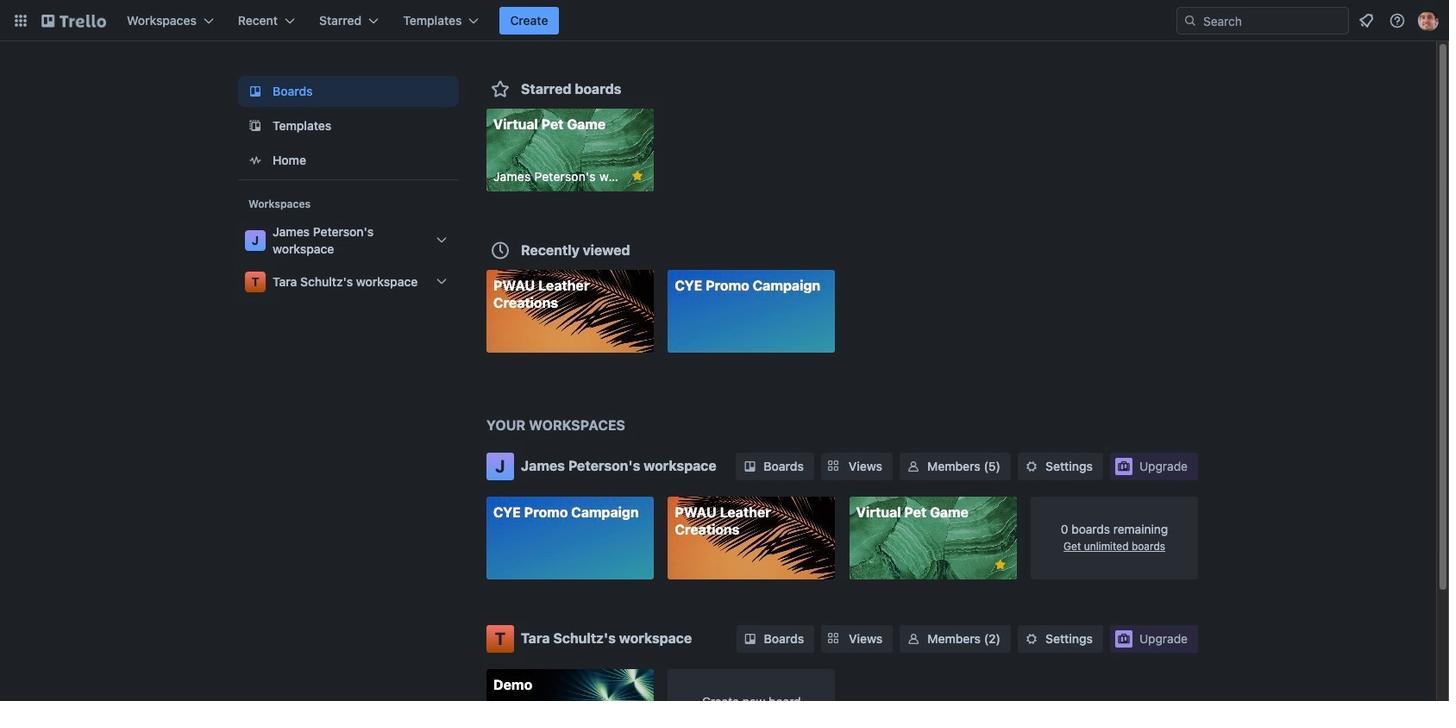 Task type: locate. For each thing, give the bounding box(es) containing it.
james peterson (jamespeterson93) image
[[1418, 10, 1439, 31]]

click to unstar this board. it will be removed from your starred list. image
[[630, 168, 645, 184]]

open information menu image
[[1389, 12, 1406, 29]]

back to home image
[[41, 7, 106, 35]]

0 notifications image
[[1356, 10, 1377, 31]]

primary element
[[0, 0, 1449, 41]]

sm image
[[741, 458, 759, 475], [905, 458, 922, 475], [1023, 458, 1040, 475], [905, 630, 922, 647], [1023, 630, 1040, 647]]

sm image
[[742, 630, 759, 647]]

board image
[[245, 81, 266, 102]]



Task type: describe. For each thing, give the bounding box(es) containing it.
Search field
[[1177, 7, 1349, 35]]

template board image
[[245, 116, 266, 136]]

home image
[[245, 150, 266, 171]]

search image
[[1184, 14, 1197, 28]]



Task type: vqa. For each thing, say whether or not it's contained in the screenshot.
Gary Orlando (garyorlando) icon
no



